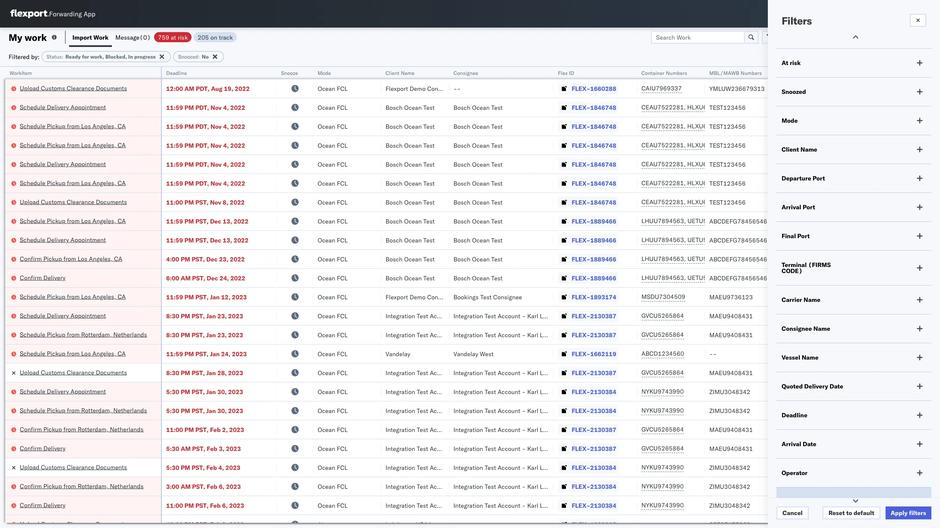 Task type: locate. For each thing, give the bounding box(es) containing it.
21 ocean fcl from the top
[[318, 464, 348, 471]]

dec up 4:00 pm pst, dec 23, 2022
[[210, 236, 221, 244]]

flex-1889466 for schedule pickup from los angeles, ca
[[572, 217, 617, 225]]

0 horizontal spatial snoozed
[[178, 53, 198, 60]]

1 vertical spatial 6,
[[222, 502, 228, 509]]

ready
[[65, 53, 81, 60]]

3 abcdefg78456546 from the top
[[710, 255, 768, 263]]

19,
[[224, 85, 233, 92]]

1 vertical spatial operator
[[782, 469, 808, 477]]

3 2130387 from the top
[[591, 369, 617, 377]]

date
[[830, 383, 844, 390], [803, 440, 817, 448]]

demo for -
[[410, 85, 426, 92]]

23,
[[219, 255, 229, 263], [218, 312, 227, 320], [218, 331, 227, 339]]

pst, down 4:00 pm pst, dec 23, 2022
[[192, 274, 205, 282]]

11:00 pm pst, feb 6, 2023
[[166, 502, 244, 509]]

pst, up 6:00 am pst, dec 24, 2022
[[192, 255, 205, 263]]

appointment for fifth the schedule delivery appointment button from the bottom
[[71, 103, 106, 111]]

date up confirm pickup at cfs
[[830, 383, 844, 390]]

11:00 for 11:00 pm pst, feb 6, 2023
[[166, 502, 183, 509]]

8:30 down 11:59 pm pst, jan 24, 2023
[[166, 369, 179, 377]]

deadline down quoted
[[782, 411, 808, 419]]

at
[[171, 33, 176, 41], [842, 360, 848, 368], [843, 395, 849, 402]]

14 fcl from the top
[[337, 331, 348, 339]]

confirm pickup from rotterdam, netherlands for first confirm pickup from rotterdam, netherlands link from the top
[[20, 425, 144, 433]]

3 resize handle column header from the left
[[303, 67, 314, 528]]

test123456 for second 'schedule pickup from los angeles, ca' button
[[710, 142, 746, 149]]

1 vertical spatial schedule pickup from rotterdam, netherlands link
[[20, 406, 147, 415]]

1 horizontal spatial date
[[830, 383, 844, 390]]

cfs down jaehyung
[[849, 360, 861, 368]]

30, up 2,
[[218, 407, 227, 414]]

1 vertical spatial flexport demo consignee
[[386, 293, 456, 301]]

schedule delivery appointment inside list box
[[800, 481, 886, 489]]

arrival for arrival date
[[782, 440, 802, 448]]

1 schedule pickup from los angeles, ca link from the top
[[20, 122, 126, 130]]

6, for 3:00 am pst, feb 6, 2023
[[219, 483, 225, 490]]

2 upload from the top
[[20, 198, 39, 205]]

0 vertical spatial risk
[[178, 33, 188, 41]]

feb for 5:30 am pst, feb 3, 2023
[[207, 445, 218, 452]]

2 schedule delivery appointment link from the top
[[20, 160, 106, 168]]

4, for third 'schedule pickup from los angeles, ca' button
[[223, 179, 229, 187]]

1 vertical spatial 13,
[[223, 236, 232, 244]]

import work button
[[69, 28, 112, 47]]

2 schedule pickup from los angeles, ca link from the top
[[20, 141, 126, 149]]

flex-1889466 for confirm pickup from los angeles, ca
[[572, 255, 617, 263]]

5 test123456 from the top
[[710, 179, 746, 187]]

confirm delivery button for 6:00 am pst, dec 24, 2022
[[20, 273, 66, 283]]

rotterdam,
[[81, 331, 112, 338], [81, 406, 112, 414], [78, 425, 108, 433], [78, 482, 108, 490]]

8:30 pm pst, jan 23, 2023 down 11:59 pm pst, jan 12, 2023
[[166, 312, 243, 320]]

rotterdam, for 8:30 pm pst, jan 23, 2023
[[81, 331, 112, 338]]

at down jaehyung
[[842, 360, 848, 368]]

0 vertical spatial demo
[[410, 85, 426, 92]]

deadline up 12:00
[[166, 70, 187, 76]]

0 horizontal spatial airport
[[827, 464, 846, 471]]

1 maeu9408431 from the top
[[710, 312, 754, 320]]

schedule airport pickup appointment
[[800, 464, 903, 471]]

2023 right 12,
[[232, 293, 247, 301]]

6, down 3:00 am pst, feb 6, 2023 on the left bottom of page
[[222, 502, 228, 509]]

port inside list box
[[877, 429, 888, 437]]

los
[[81, 122, 91, 130], [81, 141, 91, 149], [81, 179, 91, 187], [81, 217, 91, 224], [78, 255, 87, 262], [81, 293, 91, 300], [81, 350, 91, 357]]

0 vertical spatial 30,
[[218, 388, 227, 395]]

0 vertical spatial flexport demo consignee
[[386, 85, 456, 92]]

snoozed
[[178, 53, 198, 60], [782, 88, 807, 95]]

client name inside button
[[386, 70, 415, 76]]

upload customs clearance documents link for 11:00 pm pst, nov 8, 2022's upload customs clearance documents button
[[20, 198, 127, 206]]

integration
[[386, 312, 416, 320], [454, 312, 484, 320], [386, 331, 416, 339], [454, 331, 484, 339], [386, 369, 416, 377], [454, 369, 484, 377], [386, 388, 416, 395], [454, 388, 484, 395], [386, 407, 416, 414], [454, 407, 484, 414], [386, 426, 416, 433], [454, 426, 484, 433], [386, 445, 416, 452], [454, 445, 484, 452], [386, 464, 416, 471], [454, 464, 484, 471], [386, 483, 416, 490], [454, 483, 484, 490], [386, 502, 416, 509], [454, 502, 484, 509]]

5 upload customs clearance documents from the top
[[20, 520, 127, 528]]

4 lhuu7894563, uetu5238478 from the top
[[642, 274, 730, 282]]

pst, down 11:59 pm pst, jan 12, 2023
[[192, 312, 205, 320]]

1 vertical spatial client
[[782, 146, 800, 153]]

2023 up 11:59 pm pst, jan 24, 2023
[[228, 331, 243, 339]]

Search Shipments (/) text field
[[776, 7, 859, 20]]

work
[[94, 33, 109, 41], [782, 498, 797, 506]]

hlxu8034992
[[733, 103, 776, 111], [733, 122, 776, 130], [733, 141, 776, 149], [733, 160, 776, 168], [733, 179, 776, 187], [733, 198, 776, 206]]

2 flex- from the top
[[572, 104, 591, 111]]

generic exception
[[800, 447, 849, 454]]

5 maeu9408431 from the top
[[710, 445, 754, 452]]

0 horizontal spatial mode
[[318, 70, 331, 76]]

8:30 up 11:59 pm pst, jan 24, 2023
[[166, 331, 179, 339]]

deadline button
[[162, 68, 268, 76]]

1 vertical spatial 8:30 pm pst, jan 23, 2023
[[166, 331, 243, 339]]

1 schedule delivery appointment link from the top
[[20, 103, 106, 111]]

clearance for 11:00 pm pst, nov 8, 2022's upload customs clearance documents button
[[67, 198, 94, 205]]

work inside button
[[94, 33, 109, 41]]

0 vertical spatial upload customs clearance documents button
[[20, 84, 127, 93]]

2 8:30 pm pst, jan 23, 2023 from the top
[[166, 331, 243, 339]]

am right 12:00
[[185, 85, 195, 92]]

confirm pickup from rotterdam, netherlands button
[[20, 425, 144, 434], [20, 482, 144, 491]]

numbers up caiu7969337
[[666, 70, 688, 76]]

schedule delivery appointment link for third the schedule delivery appointment button from the top of the page
[[20, 235, 106, 244]]

3:00 am pst, feb 6, 2023
[[166, 483, 241, 490]]

4 zimu3048342 from the top
[[710, 483, 751, 490]]

5:30 up the 5:30 pm pst, feb 4, 2023
[[166, 445, 179, 452]]

30, down 28,
[[218, 388, 227, 395]]

0 horizontal spatial risk
[[178, 33, 188, 41]]

jaehyung
[[841, 350, 866, 358]]

confirm delivery button
[[20, 273, 66, 283], [20, 444, 66, 453], [20, 501, 66, 510]]

1 vertical spatial 30,
[[218, 407, 227, 414]]

snoozed down 'at risk'
[[782, 88, 807, 95]]

5:30 pm pst, jan 30, 2023
[[166, 388, 243, 395], [166, 407, 243, 414]]

1 schedule pickup from rotterdam, netherlands link from the top
[[20, 330, 147, 339]]

confirm delivery
[[20, 274, 66, 281], [800, 378, 845, 385], [20, 444, 66, 452], [20, 501, 66, 509]]

customs
[[41, 84, 65, 92], [41, 198, 65, 205], [41, 369, 65, 376], [41, 463, 65, 471], [41, 520, 65, 528]]

schedule delivery appointment link for second the schedule delivery appointment button from the bottom
[[20, 311, 106, 320]]

test123456 for third 'schedule pickup from los angeles, ca' button
[[710, 179, 746, 187]]

dec up 6:00 am pst, dec 24, 2022
[[206, 255, 218, 263]]

4 schedule pickup from los angeles, ca button from the top
[[20, 216, 126, 226]]

0 vertical spatial flexport
[[386, 85, 408, 92]]

0 vertical spatial airport
[[857, 412, 877, 420]]

numbers for container numbers
[[666, 70, 688, 76]]

account
[[430, 312, 453, 320], [498, 312, 521, 320], [430, 331, 453, 339], [498, 331, 521, 339], [430, 369, 453, 377], [498, 369, 521, 377], [430, 388, 453, 395], [498, 388, 521, 395], [430, 407, 453, 414], [498, 407, 521, 414], [430, 426, 453, 433], [498, 426, 521, 433], [430, 445, 453, 452], [498, 445, 521, 452], [430, 464, 453, 471], [498, 464, 521, 471], [430, 483, 453, 490], [498, 483, 521, 490], [430, 502, 453, 509], [498, 502, 521, 509]]

0 vertical spatial date
[[830, 383, 844, 390]]

1 vertical spatial confirm delivery link
[[20, 444, 66, 453]]

0 vertical spatial confirm pickup from rotterdam, netherlands
[[20, 425, 144, 433]]

0 vertical spatial snoozed
[[178, 53, 198, 60]]

filtered by:
[[9, 53, 39, 60]]

exception
[[822, 447, 849, 454]]

17 ocean fcl from the top
[[318, 388, 348, 395]]

3 11:59 pm pdt, nov 4, 2022 from the top
[[166, 142, 245, 149]]

0 vertical spatial confirm pickup from rotterdam, netherlands button
[[20, 425, 144, 434]]

-
[[454, 85, 458, 92], [458, 85, 461, 92], [454, 312, 458, 320], [522, 312, 526, 320], [454, 331, 458, 339], [522, 331, 526, 339], [710, 350, 714, 358], [714, 350, 717, 358], [882, 350, 886, 358], [454, 369, 458, 377], [522, 369, 526, 377], [454, 388, 458, 395], [522, 388, 526, 395], [454, 407, 458, 414], [522, 407, 526, 414], [454, 426, 458, 433], [522, 426, 526, 433], [454, 445, 458, 452], [522, 445, 526, 452], [454, 464, 458, 471], [522, 464, 526, 471], [454, 483, 458, 490], [522, 483, 526, 490], [454, 502, 458, 509], [522, 502, 526, 509]]

None checkbox
[[787, 325, 796, 334], [787, 343, 796, 351], [787, 394, 796, 403], [787, 429, 796, 437], [787, 325, 796, 334], [787, 343, 796, 351], [787, 394, 796, 403], [787, 429, 796, 437]]

pst, up 8:30 pm pst, jan 28, 2023 on the bottom of page
[[196, 350, 209, 358]]

0 horizontal spatial vandelay
[[386, 350, 411, 358]]

1 vertical spatial 5:30 pm pst, jan 30, 2023
[[166, 407, 243, 414]]

work up cancel
[[782, 498, 797, 506]]

6 resize handle column header from the left
[[544, 67, 554, 528]]

deadline inside button
[[166, 70, 187, 76]]

1 horizontal spatial risk
[[790, 59, 801, 67]]

upload for upload customs clearance documents 'link' associated with 3rd upload customs clearance documents button
[[20, 520, 39, 528]]

client inside button
[[386, 70, 400, 76]]

3 confirm delivery link from the top
[[20, 501, 66, 509]]

documents for upload customs clearance documents button corresponding to 12:00 am pdt, aug 19, 2022
[[96, 84, 127, 92]]

appointment for 5th the schedule delivery appointment button
[[71, 387, 106, 395]]

schedule pickup from los angeles, ca button
[[20, 122, 126, 131], [20, 141, 126, 150], [20, 179, 126, 188], [20, 216, 126, 226], [20, 292, 126, 302], [20, 349, 126, 359]]

flex-1889466 button
[[558, 215, 619, 227], [558, 215, 619, 227], [558, 234, 619, 246], [558, 234, 619, 246], [558, 253, 619, 265], [558, 253, 619, 265], [558, 272, 619, 284], [558, 272, 619, 284]]

arrival for arrival port
[[782, 203, 802, 211]]

0 vertical spatial 6,
[[219, 483, 225, 490]]

5 ceau7522281, hlxu6269489, hlxu8034992 from the top
[[642, 179, 776, 187]]

1 vandelay from the left
[[386, 350, 411, 358]]

1 8:30 pm pst, jan 23, 2023 from the top
[[166, 312, 243, 320]]

0 vertical spatial 11:59 pm pst, dec 13, 2022
[[166, 217, 249, 225]]

13, down the 8,
[[223, 217, 232, 225]]

schedule pickup from rotterdam, netherlands button for 8:30 pm pst, jan 23, 2023
[[20, 330, 147, 340]]

1 vertical spatial upload customs clearance documents button
[[20, 198, 127, 207]]

resize handle column header for container numbers
[[695, 67, 706, 528]]

11:00 for 11:00 pm pst, feb 2, 2023
[[166, 426, 183, 433]]

9 resize handle column header from the left
[[826, 67, 836, 528]]

documents
[[96, 84, 127, 92], [96, 198, 127, 205], [96, 369, 127, 376], [96, 463, 127, 471], [96, 520, 127, 528]]

2 2130387 from the top
[[591, 331, 617, 339]]

code)
[[782, 267, 803, 275]]

0 vertical spatial confirm delivery button
[[20, 273, 66, 283]]

2023 down 5:30 am pst, feb 3, 2023
[[226, 464, 241, 471]]

dec down 11:00 pm pst, nov 8, 2022
[[210, 217, 221, 225]]

5:30 down 8:30 pm pst, jan 28, 2023 on the bottom of page
[[166, 388, 179, 395]]

205
[[198, 33, 209, 41]]

schedule delivery appointment for second the schedule delivery appointment button from the top
[[20, 160, 106, 168]]

snoozed left no on the left of the page
[[178, 53, 198, 60]]

rotterdam, for 11:00 pm pst, feb 2, 2023
[[78, 425, 108, 433]]

1 vertical spatial confirm pickup from rotterdam, netherlands link
[[20, 482, 144, 490]]

11:59 pm pst, dec 13, 2022 up 4:00 pm pst, dec 23, 2022
[[166, 236, 249, 244]]

0 horizontal spatial :
[[62, 53, 63, 60]]

snoozed for snoozed : no
[[178, 53, 198, 60]]

13, up 4:00 pm pst, dec 23, 2022
[[223, 236, 232, 244]]

at right 759 at the top of page
[[171, 33, 176, 41]]

14 ocean fcl from the top
[[318, 331, 348, 339]]

risk right 759 at the top of page
[[178, 33, 188, 41]]

am up the 5:30 pm pst, feb 4, 2023
[[181, 445, 191, 452]]

9 flex- from the top
[[572, 236, 591, 244]]

1 horizontal spatial work
[[782, 498, 797, 506]]

11:00 pm pst, nov 8, 2022
[[166, 198, 245, 206]]

pst, up 11:00 pm pst, feb 2, 2023 in the left of the page
[[192, 407, 205, 414]]

clearance for upload customs clearance documents button corresponding to 12:00 am pdt, aug 19, 2022
[[67, 84, 94, 92]]

consignee button
[[450, 68, 545, 76]]

resize handle column header for workitem
[[151, 67, 161, 528]]

snoozed for snoozed
[[782, 88, 807, 95]]

1 confirm delivery link from the top
[[20, 273, 66, 282]]

resize handle column header for mode
[[371, 67, 382, 528]]

1889466 for schedule pickup from los angeles, ca
[[591, 217, 617, 225]]

1 horizontal spatial vandelay
[[454, 350, 479, 358]]

delivery
[[47, 103, 69, 111], [47, 160, 69, 168], [47, 236, 69, 243], [43, 274, 66, 281], [47, 312, 69, 319], [823, 378, 845, 385], [805, 383, 829, 390], [47, 387, 69, 395], [43, 444, 66, 452], [827, 481, 849, 489], [43, 501, 66, 509]]

23, for confirm pickup from los angeles, ca
[[219, 255, 229, 263]]

am right 6:00
[[181, 274, 191, 282]]

1 horizontal spatial mode
[[782, 117, 798, 124]]

pst, down 8:30 pm pst, jan 28, 2023 on the bottom of page
[[192, 388, 205, 395]]

0 vertical spatial 5:30 pm pst, jan 30, 2023
[[166, 388, 243, 395]]

1 vertical spatial arrival
[[823, 360, 841, 368]]

1 horizontal spatial client name
[[782, 146, 818, 153]]

1 demo from the top
[[410, 85, 426, 92]]

snooze
[[281, 70, 298, 76]]

0 vertical spatial 23,
[[219, 255, 229, 263]]

0 vertical spatial confirm delivery link
[[20, 273, 66, 282]]

cfs for confirm arrival at cfs
[[849, 360, 861, 368]]

2023 down 8:30 pm pst, jan 28, 2023 on the bottom of page
[[228, 388, 243, 395]]

1 horizontal spatial deadline
[[782, 411, 808, 419]]

work right the import
[[94, 33, 109, 41]]

snoozed : no
[[178, 53, 209, 60]]

os button
[[911, 4, 931, 24]]

5:30 pm pst, jan 30, 2023 down 8:30 pm pst, jan 28, 2023 on the bottom of page
[[166, 388, 243, 395]]

2 vertical spatial 11:00
[[166, 502, 183, 509]]

resize handle column header for mbl/mawb numbers
[[826, 67, 836, 528]]

23, up 11:59 pm pst, jan 24, 2023
[[218, 331, 227, 339]]

jan down 11:59 pm pst, jan 12, 2023
[[206, 312, 216, 320]]

2 confirm pickup from rotterdam, netherlands from the top
[[20, 482, 144, 490]]

abcdefg78456546 for confirm pickup from los angeles, ca
[[710, 255, 768, 263]]

2 vertical spatial arrival
[[782, 440, 802, 448]]

1 horizontal spatial numbers
[[741, 70, 763, 76]]

6 ocean fcl from the top
[[318, 179, 348, 187]]

feb left 3,
[[207, 445, 218, 452]]

2023 right 28,
[[228, 369, 243, 377]]

3:00
[[166, 483, 179, 490]]

schedule delivery appointment link for second the schedule delivery appointment button from the top
[[20, 160, 106, 168]]

resize handle column header
[[151, 67, 161, 528], [267, 67, 277, 528], [303, 67, 314, 528], [371, 67, 382, 528], [439, 67, 450, 528], [544, 67, 554, 528], [627, 67, 638, 528], [695, 67, 706, 528], [826, 67, 836, 528], [894, 67, 904, 528], [925, 67, 936, 528]]

airport down exception
[[827, 464, 846, 471]]

: left no on the left of the page
[[198, 53, 200, 60]]

apply filters button
[[886, 507, 932, 520]]

1 vertical spatial schedule pickup from rotterdam, netherlands button
[[20, 406, 147, 415]]

0 vertical spatial 11:00
[[166, 198, 183, 206]]

flex-1889466 for schedule delivery appointment
[[572, 236, 617, 244]]

3 upload customs clearance documents from the top
[[20, 369, 127, 376]]

5 upload from the top
[[20, 520, 39, 528]]

schedule delivery appointment for third the schedule delivery appointment button from the top of the page
[[20, 236, 106, 243]]

flex-2130384
[[572, 388, 617, 395], [572, 407, 617, 414], [572, 464, 617, 471], [572, 483, 617, 490], [572, 502, 617, 509]]

3 upload from the top
[[20, 369, 39, 376]]

am right '3:00'
[[181, 483, 191, 490]]

feb up 11:00 pm pst, feb 6, 2023
[[207, 483, 218, 490]]

apply filters
[[891, 509, 927, 517]]

0 vertical spatial client
[[386, 70, 400, 76]]

departure port
[[782, 174, 826, 182]]

6 11:59 from the top
[[166, 217, 183, 225]]

2 documents from the top
[[96, 198, 127, 205]]

12 ocean fcl from the top
[[318, 293, 348, 301]]

2 flex-2130387 from the top
[[572, 331, 617, 339]]

: left the ready
[[62, 53, 63, 60]]

5 schedule delivery appointment button from the top
[[20, 387, 106, 397]]

at
[[782, 59, 789, 67]]

abcdefg78456546 for schedule pickup from los angeles, ca
[[710, 217, 768, 225]]

2023 right 3,
[[226, 445, 241, 452]]

test
[[424, 104, 435, 111], [492, 104, 503, 111], [424, 123, 435, 130], [492, 123, 503, 130], [424, 142, 435, 149], [492, 142, 503, 149], [424, 160, 435, 168], [492, 160, 503, 168], [424, 179, 435, 187], [492, 179, 503, 187], [424, 198, 435, 206], [492, 198, 503, 206], [424, 217, 435, 225], [492, 217, 503, 225], [424, 236, 435, 244], [492, 236, 503, 244], [424, 255, 435, 263], [492, 255, 503, 263], [424, 274, 435, 282], [492, 274, 503, 282], [481, 293, 492, 301], [417, 312, 429, 320], [485, 312, 497, 320], [417, 331, 429, 339], [485, 331, 497, 339], [887, 350, 899, 358], [417, 369, 429, 377], [485, 369, 497, 377], [417, 388, 429, 395], [485, 388, 497, 395], [417, 407, 429, 414], [485, 407, 497, 414], [417, 426, 429, 433], [485, 426, 497, 433], [417, 445, 429, 452], [485, 445, 497, 452], [417, 464, 429, 471], [485, 464, 497, 471], [417, 483, 429, 490], [485, 483, 497, 490], [417, 502, 429, 509], [485, 502, 497, 509]]

documents for 3rd upload customs clearance documents button
[[96, 520, 127, 528]]

1 vertical spatial 23,
[[218, 312, 227, 320]]

4 ceau7522281, hlxu6269489, hlxu8034992 from the top
[[642, 160, 776, 168]]

pst, down 11:59 pm pst, jan 24, 2023
[[192, 369, 205, 377]]

5:30 up '3:00'
[[166, 464, 179, 471]]

1 vertical spatial 11:59 pm pst, dec 13, 2022
[[166, 236, 249, 244]]

0 vertical spatial work
[[94, 33, 109, 41]]

uetu5238478 for confirm pickup from los angeles, ca
[[688, 255, 730, 263]]

4 fcl from the top
[[337, 142, 348, 149]]

2 13, from the top
[[223, 236, 232, 244]]

arrival
[[782, 203, 802, 211], [823, 360, 841, 368], [782, 440, 802, 448]]

for
[[82, 53, 89, 60]]

list box
[[782, 321, 919, 528]]

2 vertical spatial confirm delivery link
[[20, 501, 66, 509]]

lhuu7894563, uetu5238478
[[642, 217, 730, 225], [642, 236, 730, 244], [642, 255, 730, 263], [642, 274, 730, 282]]

2 resize handle column header from the left
[[267, 67, 277, 528]]

4 1846748 from the top
[[591, 160, 617, 168]]

resize handle column header for deadline
[[267, 67, 277, 528]]

mode inside button
[[318, 70, 331, 76]]

at up confirm pickup from airport
[[843, 395, 849, 402]]

document
[[827, 343, 856, 351]]

vandelay for vandelay
[[386, 350, 411, 358]]

appointment for second the schedule delivery appointment button from the bottom
[[71, 312, 106, 319]]

vandelay for vandelay west
[[454, 350, 479, 358]]

23, down 12,
[[218, 312, 227, 320]]

feb down 3:00 am pst, feb 6, 2023 on the left bottom of page
[[210, 502, 221, 509]]

5:30 pm pst, jan 30, 2023 up 11:00 pm pst, feb 2, 2023 in the left of the page
[[166, 407, 243, 414]]

angeles, inside button
[[89, 255, 113, 262]]

0 vertical spatial confirm pickup from rotterdam, netherlands link
[[20, 425, 144, 434]]

11:59 pm pdt, nov 4, 2022 for the schedule delivery appointment link for fifth the schedule delivery appointment button from the bottom
[[166, 104, 245, 111]]

5 nyku9743990 from the top
[[642, 501, 684, 509]]

flexport demo consignee
[[386, 85, 456, 92], [386, 293, 456, 301]]

flex-
[[572, 85, 591, 92], [572, 104, 591, 111], [572, 123, 591, 130], [572, 142, 591, 149], [572, 160, 591, 168], [572, 179, 591, 187], [572, 198, 591, 206], [572, 217, 591, 225], [572, 236, 591, 244], [572, 255, 591, 263], [572, 274, 591, 282], [572, 293, 591, 301], [572, 312, 591, 320], [572, 331, 591, 339], [572, 350, 591, 358], [572, 369, 591, 377], [572, 388, 591, 395], [572, 407, 591, 414], [572, 426, 591, 433], [572, 445, 591, 452], [572, 464, 591, 471], [572, 483, 591, 490], [572, 502, 591, 509]]

1 horizontal spatial :
[[198, 53, 200, 60]]

deadline
[[166, 70, 187, 76], [782, 411, 808, 419]]

30,
[[218, 388, 227, 395], [218, 407, 227, 414]]

final
[[782, 232, 797, 240]]

2023 down 3:00 am pst, feb 6, 2023 on the left bottom of page
[[229, 502, 244, 509]]

0 vertical spatial cfs
[[849, 360, 861, 368]]

3 11:00 from the top
[[166, 502, 183, 509]]

flex
[[558, 70, 568, 76]]

4 flex-1889466 from the top
[[572, 274, 617, 282]]

24, up 28,
[[221, 350, 231, 358]]

0 horizontal spatial numbers
[[666, 70, 688, 76]]

0 vertical spatial 8:30 pm pst, jan 23, 2023
[[166, 312, 243, 320]]

lhuu7894563, for schedule delivery appointment
[[642, 236, 686, 244]]

12 flex- from the top
[[572, 293, 591, 301]]

5 upload customs clearance documents link from the top
[[20, 520, 127, 528]]

0 horizontal spatial operator
[[782, 469, 808, 477]]

upload customs clearance documents for 11:00 pm pst, nov 8, 2022's upload customs clearance documents button
[[20, 198, 127, 205]]

2 5:30 pm pst, jan 30, 2023 from the top
[[166, 407, 243, 414]]

3 schedule delivery appointment button from the top
[[20, 235, 106, 245]]

pst,
[[196, 198, 209, 206], [196, 217, 209, 225], [196, 236, 209, 244], [192, 255, 205, 263], [192, 274, 205, 282], [196, 293, 209, 301], [192, 312, 205, 320], [192, 331, 205, 339], [196, 350, 209, 358], [192, 369, 205, 377], [192, 388, 205, 395], [192, 407, 205, 414], [196, 426, 209, 433], [192, 445, 205, 452], [192, 464, 205, 471], [192, 483, 205, 490], [196, 502, 209, 509]]

port for departure port
[[813, 174, 826, 182]]

None checkbox
[[787, 360, 796, 369], [787, 377, 796, 386], [787, 412, 796, 420], [787, 446, 796, 455], [787, 463, 796, 472], [787, 481, 796, 489], [787, 360, 796, 369], [787, 377, 796, 386], [787, 412, 796, 420], [787, 446, 796, 455], [787, 463, 796, 472], [787, 481, 796, 489]]

7 11:59 from the top
[[166, 236, 183, 244]]

1 vertical spatial confirm pickup from rotterdam, netherlands button
[[20, 482, 144, 491]]

consignee inside button
[[454, 70, 479, 76]]

pickup inside button
[[43, 255, 62, 262]]

3 hlxu8034992 from the top
[[733, 141, 776, 149]]

3 ceau7522281, hlxu6269489, hlxu8034992 from the top
[[642, 141, 776, 149]]

5:30
[[166, 388, 179, 395], [166, 407, 179, 414], [166, 445, 179, 452], [166, 464, 179, 471]]

pst, down 6:00 am pst, dec 24, 2022
[[196, 293, 209, 301]]

3 lhuu7894563, from the top
[[642, 255, 686, 263]]

reset to default
[[829, 509, 875, 517]]

5:30 up 11:00 pm pst, feb 2, 2023 in the left of the page
[[166, 407, 179, 414]]

0 horizontal spatial deadline
[[166, 70, 187, 76]]

2 vertical spatial at
[[843, 395, 849, 402]]

date left exception
[[803, 440, 817, 448]]

my
[[9, 31, 22, 43]]

0 vertical spatial 8:30
[[166, 312, 179, 320]]

1 horizontal spatial client
[[782, 146, 800, 153]]

1 horizontal spatial --
[[710, 350, 717, 358]]

2 vertical spatial confirm delivery button
[[20, 501, 66, 510]]

4 customs from the top
[[41, 463, 65, 471]]

1 vertical spatial confirm pickup from rotterdam, netherlands
[[20, 482, 144, 490]]

work
[[25, 31, 47, 43]]

feb down 5:30 am pst, feb 3, 2023
[[206, 464, 217, 471]]

1 vertical spatial confirm delivery button
[[20, 444, 66, 453]]

ocean fcl
[[318, 85, 348, 92], [318, 104, 348, 111], [318, 123, 348, 130], [318, 142, 348, 149], [318, 160, 348, 168], [318, 179, 348, 187], [318, 198, 348, 206], [318, 217, 348, 225], [318, 236, 348, 244], [318, 255, 348, 263], [318, 274, 348, 282], [318, 293, 348, 301], [318, 312, 348, 320], [318, 331, 348, 339], [318, 350, 348, 358], [318, 369, 348, 377], [318, 388, 348, 395], [318, 407, 348, 414], [318, 426, 348, 433], [318, 445, 348, 452], [318, 464, 348, 471], [318, 483, 348, 490], [318, 502, 348, 509]]

1 vertical spatial schedule pickup from rotterdam, netherlands
[[20, 406, 147, 414]]

pdt,
[[196, 85, 210, 92], [196, 104, 209, 111], [196, 123, 209, 130], [196, 142, 209, 149], [196, 160, 209, 168], [196, 179, 209, 187]]

11:59 pm pst, dec 13, 2022 down 11:00 pm pst, nov 8, 2022
[[166, 217, 249, 225]]

(firms
[[809, 261, 832, 269]]

8:30 pm pst, jan 23, 2023 up 11:59 pm pst, jan 24, 2023
[[166, 331, 243, 339]]

schedule delivery appointment link for 5th the schedule delivery appointment button
[[20, 387, 106, 396]]

airport
[[857, 412, 877, 420], [827, 464, 846, 471]]

uetu5238478 for schedule pickup from los angeles, ca
[[688, 217, 730, 225]]

1 horizontal spatial operator
[[841, 70, 861, 76]]

1 vertical spatial at
[[842, 360, 848, 368]]

11 fcl from the top
[[337, 274, 348, 282]]

1 vertical spatial 24,
[[221, 350, 231, 358]]

mbl/mawb
[[710, 70, 740, 76]]

1 vertical spatial 11:00
[[166, 426, 183, 433]]

2 flex-2130384 from the top
[[572, 407, 617, 414]]

5 2130387 from the top
[[591, 445, 617, 452]]

jan left 12,
[[210, 293, 220, 301]]

2 schedule pickup from rotterdam, netherlands from the top
[[20, 406, 147, 414]]

10 ocean fcl from the top
[[318, 255, 348, 263]]

3 confirm delivery button from the top
[[20, 501, 66, 510]]

confirm
[[20, 255, 42, 262], [20, 274, 42, 281], [800, 360, 822, 368], [800, 378, 822, 385], [800, 395, 822, 402], [800, 412, 822, 420], [20, 425, 42, 433], [800, 429, 822, 437], [20, 444, 42, 452], [20, 482, 42, 490], [20, 501, 42, 509]]

0 horizontal spatial work
[[94, 33, 109, 41]]

filters
[[782, 14, 813, 27]]

test123456 for 11:00 pm pst, nov 8, 2022's upload customs clearance documents button
[[710, 198, 746, 206]]

2 vertical spatial 23,
[[218, 331, 227, 339]]

8:30 down 6:00
[[166, 312, 179, 320]]

0 vertical spatial mode
[[318, 70, 331, 76]]

schedule delivery appointment
[[20, 103, 106, 111], [20, 160, 106, 168], [20, 236, 106, 243], [20, 312, 106, 319], [20, 387, 106, 395], [800, 481, 886, 489]]

resize handle column header for client name
[[439, 67, 450, 528]]

lhuu7894563, uetu5238478 for schedule delivery appointment
[[642, 236, 730, 244]]

11 resize handle column header from the left
[[925, 67, 936, 528]]

upload customs clearance documents for 3rd upload customs clearance documents button
[[20, 520, 127, 528]]

0 horizontal spatial date
[[803, 440, 817, 448]]

upload customs clearance documents button
[[20, 84, 127, 93], [20, 198, 127, 207], [20, 520, 127, 528]]

numbers
[[666, 70, 688, 76], [741, 70, 763, 76]]

at for confirm arrival at cfs
[[842, 360, 848, 368]]

risk right at
[[790, 59, 801, 67]]

24, up 12,
[[220, 274, 229, 282]]

4 flex-1846748 from the top
[[572, 160, 617, 168]]

23, up 6:00 am pst, dec 24, 2022
[[219, 255, 229, 263]]

1 1846748 from the top
[[591, 104, 617, 111]]

0 horizontal spatial client
[[386, 70, 400, 76]]

2 vertical spatial upload customs clearance documents button
[[20, 520, 127, 528]]

lhuu7894563, for schedule pickup from los angeles, ca
[[642, 217, 686, 225]]

1 5:30 from the top
[[166, 388, 179, 395]]

10 flex- from the top
[[572, 255, 591, 263]]

0 horizontal spatial --
[[454, 85, 461, 92]]

1 vertical spatial deadline
[[782, 411, 808, 419]]

schedule pickup from rotterdam, netherlands button
[[20, 330, 147, 340], [20, 406, 147, 415]]

8 flex- from the top
[[572, 217, 591, 225]]

1 vertical spatial 8:30
[[166, 331, 179, 339]]

0 vertical spatial 24,
[[220, 274, 229, 282]]

0 vertical spatial schedule pickup from rotterdam, netherlands button
[[20, 330, 147, 340]]

0 vertical spatial schedule pickup from rotterdam, netherlands link
[[20, 330, 147, 339]]

0 vertical spatial 13,
[[223, 217, 232, 225]]

2 upload customs clearance documents from the top
[[20, 198, 127, 205]]

6, for 11:00 pm pst, feb 6, 2023
[[222, 502, 228, 509]]

0 vertical spatial deadline
[[166, 70, 187, 76]]

1 vertical spatial demo
[[410, 293, 426, 301]]

0 horizontal spatial client name
[[386, 70, 415, 76]]

airport up confirm pickup from ocean port
[[857, 412, 877, 420]]

1 vertical spatial snoozed
[[782, 88, 807, 95]]

schedule delivery appointment for 5th the schedule delivery appointment button
[[20, 387, 106, 395]]

schedule pickup from rotterdam, netherlands for 8:30 pm pst, jan 23, 2023
[[20, 331, 147, 338]]

2 schedule pickup from rotterdam, netherlands button from the top
[[20, 406, 147, 415]]

2 confirm pickup from rotterdam, netherlands link from the top
[[20, 482, 144, 490]]

flex-2130387
[[572, 312, 617, 320], [572, 331, 617, 339], [572, 369, 617, 377], [572, 426, 617, 433], [572, 445, 617, 452]]

3 flex-2130387 from the top
[[572, 369, 617, 377]]

2 1889466 from the top
[[591, 236, 617, 244]]

dec for schedule pickup from los angeles, ca
[[210, 217, 221, 225]]

flex-1846748 button
[[558, 101, 619, 114], [558, 101, 619, 114], [558, 120, 619, 132], [558, 120, 619, 132], [558, 139, 619, 151], [558, 139, 619, 151], [558, 158, 619, 170], [558, 158, 619, 170], [558, 177, 619, 189], [558, 177, 619, 189], [558, 196, 619, 208], [558, 196, 619, 208]]

3 1889466 from the top
[[591, 255, 617, 263]]

24,
[[220, 274, 229, 282], [221, 350, 231, 358]]

confirm pickup from rotterdam, netherlands link
[[20, 425, 144, 434], [20, 482, 144, 490]]

numbers for mbl/mawb numbers
[[741, 70, 763, 76]]

2 vertical spatial 8:30
[[166, 369, 179, 377]]

: for snoozed
[[198, 53, 200, 60]]

pst, down 11:00 pm pst, nov 8, 2022
[[196, 217, 209, 225]]

cfs up confirm pickup from airport
[[850, 395, 862, 402]]

1889466
[[591, 217, 617, 225], [591, 236, 617, 244], [591, 255, 617, 263], [591, 274, 617, 282]]

6 hlxu8034992 from the top
[[733, 198, 776, 206]]

numbers up ymluw236679313
[[741, 70, 763, 76]]

msdu7304509
[[642, 293, 686, 300]]

:
[[62, 53, 63, 60], [198, 53, 200, 60]]

schedule delivery appointment for second the schedule delivery appointment button from the bottom
[[20, 312, 106, 319]]

flex-1893174
[[572, 293, 617, 301]]

ceau7522281,
[[642, 103, 686, 111], [642, 122, 686, 130], [642, 141, 686, 149], [642, 160, 686, 168], [642, 179, 686, 187], [642, 198, 686, 206]]

12 fcl from the top
[[337, 293, 348, 301]]

flex-1846748
[[572, 104, 617, 111], [572, 123, 617, 130], [572, 142, 617, 149], [572, 160, 617, 168], [572, 179, 617, 187], [572, 198, 617, 206]]

work,
[[90, 53, 104, 60]]

6, up 11:00 pm pst, feb 6, 2023
[[219, 483, 225, 490]]

feb left 2,
[[210, 426, 221, 433]]

2 confirm pickup from rotterdam, netherlands button from the top
[[20, 482, 144, 491]]

schedule pickup from rotterdam, netherlands link for 8:30
[[20, 330, 147, 339]]

demo for bookings
[[410, 293, 426, 301]]

1 flex- from the top
[[572, 85, 591, 92]]



Task type: describe. For each thing, give the bounding box(es) containing it.
name inside button
[[401, 70, 415, 76]]

confirm delivery link for 11:00 pm pst, feb 6, 2023
[[20, 501, 66, 509]]

2 30, from the top
[[218, 407, 227, 414]]

22 fcl from the top
[[337, 483, 348, 490]]

message
[[115, 33, 140, 41]]

flexport. image
[[10, 9, 49, 18]]

21 fcl from the top
[[337, 464, 348, 471]]

clearance for 3rd upload customs clearance documents button
[[67, 520, 94, 528]]

2023 up 8:30 pm pst, jan 28, 2023 on the bottom of page
[[232, 350, 247, 358]]

dec for confirm pickup from los angeles, ca
[[206, 255, 218, 263]]

4 nyku9743990 from the top
[[642, 482, 684, 490]]

1 hlxu8034992 from the top
[[733, 103, 776, 111]]

resize handle column header for consignee
[[544, 67, 554, 528]]

5 1846748 from the top
[[591, 179, 617, 187]]

in
[[128, 53, 133, 60]]

app
[[84, 10, 95, 18]]

departure
[[782, 174, 812, 182]]

progress
[[134, 53, 156, 60]]

15 flex- from the top
[[572, 350, 591, 358]]

12:00
[[166, 85, 183, 92]]

1 flex-1846748 from the top
[[572, 104, 617, 111]]

2,
[[222, 426, 228, 433]]

pst, up 5:30 am pst, feb 3, 2023
[[196, 426, 209, 433]]

from inside confirm pickup from los angeles, ca link
[[64, 255, 76, 262]]

status
[[47, 53, 62, 60]]

8 11:59 from the top
[[166, 293, 183, 301]]

1 ocean fcl from the top
[[318, 85, 348, 92]]

aug
[[211, 85, 223, 92]]

ymluw236679313
[[710, 85, 765, 92]]

confirm pickup from ocean port
[[800, 429, 888, 437]]

container
[[642, 70, 665, 76]]

1 vertical spatial airport
[[827, 464, 846, 471]]

6 flex- from the top
[[572, 179, 591, 187]]

8 ocean fcl from the top
[[318, 217, 348, 225]]

filtered
[[9, 53, 30, 60]]

6 schedule pickup from los angeles, ca button from the top
[[20, 349, 126, 359]]

4 hlxu8034992 from the top
[[733, 160, 776, 168]]

confirm pickup from los angeles, ca link
[[20, 254, 122, 263]]

9 11:59 from the top
[[166, 350, 183, 358]]

upload for upload customs clearance documents 'link' related to upload customs clearance documents button corresponding to 12:00 am pdt, aug 19, 2022
[[20, 84, 39, 92]]

arrival port
[[782, 203, 816, 211]]

1660288
[[591, 85, 617, 92]]

1 2130384 from the top
[[591, 388, 617, 395]]

5 2130384 from the top
[[591, 502, 617, 509]]

cancel button
[[777, 507, 809, 520]]

consignee name
[[782, 325, 831, 332]]

1 vertical spatial client name
[[782, 146, 818, 153]]

Search Work text field
[[651, 31, 745, 44]]

feb for 11:00 pm pst, feb 6, 2023
[[210, 502, 221, 509]]

upload for 3rd upload customs clearance documents 'link' from the bottom of the page
[[20, 369, 39, 376]]

6 ceau7522281, from the top
[[642, 198, 686, 206]]

item
[[799, 498, 812, 506]]

18 ocean fcl from the top
[[318, 407, 348, 414]]

upload for 11:00 pm pst, nov 8, 2022's upload customs clearance documents button's upload customs clearance documents 'link'
[[20, 198, 39, 205]]

track
[[219, 33, 233, 41]]

4 schedule pickup from los angeles, ca link from the top
[[20, 216, 126, 225]]

pdt, for upload customs clearance documents button corresponding to 12:00 am pdt, aug 19, 2022
[[196, 85, 210, 92]]

flexport for bookings test consignee
[[386, 293, 408, 301]]

lhuu7894563, for confirm pickup from los angeles, ca
[[642, 255, 686, 263]]

2 schedule pickup from los angeles, ca from the top
[[20, 141, 126, 149]]

vessel name
[[782, 354, 819, 361]]

1 schedule pickup from los angeles, ca from the top
[[20, 122, 126, 130]]

upload customs clearance documents link for 3rd upload customs clearance documents button
[[20, 520, 127, 528]]

am for 5:30
[[181, 445, 191, 452]]

pst, down the 5:30 pm pst, feb 4, 2023
[[192, 483, 205, 490]]

3 5:30 from the top
[[166, 445, 179, 452]]

schedule delivery appointment link for fifth the schedule delivery appointment button from the bottom
[[20, 103, 106, 111]]

4 clearance from the top
[[67, 463, 94, 471]]

2023 up 11:00 pm pst, feb 2, 2023 in the left of the page
[[228, 407, 243, 414]]

status : ready for work, blocked, in progress
[[47, 53, 156, 60]]

5:30 pm pst, feb 4, 2023
[[166, 464, 241, 471]]

carrier
[[782, 296, 803, 303]]

17 fcl from the top
[[337, 388, 348, 395]]

3 schedule pickup from los angeles, ca button from the top
[[20, 179, 126, 188]]

3 schedule pickup from los angeles, ca from the top
[[20, 179, 126, 187]]

2023 down 12,
[[228, 312, 243, 320]]

upload customs clearance documents for upload customs clearance documents button corresponding to 12:00 am pdt, aug 19, 2022
[[20, 84, 127, 92]]

4 2130387 from the top
[[591, 426, 617, 433]]

5 gvcu5265864 from the top
[[642, 445, 684, 452]]

container numbers button
[[638, 68, 697, 76]]

(0)
[[140, 33, 151, 41]]

pst, up the 5:30 pm pst, feb 4, 2023
[[192, 445, 205, 452]]

by:
[[31, 53, 39, 60]]

confirm arrival at cfs
[[800, 360, 861, 368]]

16 fcl from the top
[[337, 369, 348, 377]]

11 ocean fcl from the top
[[318, 274, 348, 282]]

abcdefg78456546 for schedule delivery appointment
[[710, 236, 768, 244]]

1 vertical spatial work
[[782, 498, 797, 506]]

4 schedule delivery appointment button from the top
[[20, 311, 106, 321]]

generic
[[800, 447, 821, 454]]

3 fcl from the top
[[337, 123, 348, 130]]

3 flex-2130384 from the top
[[572, 464, 617, 471]]

3 schedule pickup from los angeles, ca link from the top
[[20, 179, 126, 187]]

cfs for confirm pickup at cfs
[[850, 395, 862, 402]]

list box containing select all
[[782, 321, 919, 528]]

reset to default button
[[823, 507, 881, 520]]

3 zimu3048342 from the top
[[710, 464, 751, 471]]

8:30 pm pst, jan 28, 2023
[[166, 369, 243, 377]]

upload customs clearance documents button for 11:00 pm pst, nov 8, 2022
[[20, 198, 127, 207]]

all
[[818, 325, 826, 333]]

age
[[933, 350, 941, 358]]

confirm pickup from los angeles, ca button
[[20, 254, 122, 264]]

1 schedule delivery appointment button from the top
[[20, 103, 106, 112]]

schedule pickup from rotterdam, netherlands link for 5:30
[[20, 406, 147, 415]]

11:59 pm pst, dec 13, 2022 for schedule pickup from los angeles, ca
[[166, 217, 249, 225]]

4:00
[[166, 255, 179, 263]]

actions
[[909, 70, 927, 76]]

11:59 pm pst, jan 24, 2023
[[166, 350, 247, 358]]

2 nyku9743990 from the top
[[642, 407, 684, 414]]

3 upload customs clearance documents link from the top
[[20, 368, 127, 377]]

flexport demo consignee for -
[[386, 85, 456, 92]]

9 fcl from the top
[[337, 236, 348, 244]]

am for 6:00
[[181, 274, 191, 282]]

11:59 pm pst, jan 12, 2023
[[166, 293, 247, 301]]

feb for 3:00 am pst, feb 6, 2023
[[207, 483, 218, 490]]

pdt, for fifth the schedule delivery appointment button from the bottom
[[196, 104, 209, 111]]

carrier name
[[782, 296, 821, 303]]

4 lhuu7894563, from the top
[[642, 274, 686, 282]]

flexport for --
[[386, 85, 408, 92]]

os
[[916, 11, 925, 17]]

13 flex- from the top
[[572, 312, 591, 320]]

11:59 pm pdt, nov 4, 2022 for second the schedule delivery appointment button from the top the schedule delivery appointment link
[[166, 160, 245, 168]]

documents for 11:00 pm pst, nov 8, 2022's upload customs clearance documents button
[[96, 198, 127, 205]]

759
[[158, 33, 169, 41]]

client name button
[[382, 68, 441, 76]]

11:00 pm pst, feb 2, 2023
[[166, 426, 244, 433]]

3 clearance from the top
[[67, 369, 94, 376]]

5 fcl from the top
[[337, 160, 348, 168]]

dec up 11:59 pm pst, jan 12, 2023
[[207, 274, 218, 282]]

confirm pickup at cfs
[[800, 395, 862, 402]]

1889466 for confirm pickup from los angeles, ca
[[591, 255, 617, 263]]

port for final port
[[798, 232, 810, 240]]

terminal (firms code)
[[782, 261, 832, 275]]

at for confirm pickup at cfs
[[843, 395, 849, 402]]

4 2130384 from the top
[[591, 483, 617, 490]]

2 confirm delivery button from the top
[[20, 444, 66, 453]]

23 fcl from the top
[[337, 502, 348, 509]]

3 ceau7522281, from the top
[[642, 141, 686, 149]]

work item type
[[782, 498, 827, 506]]

arrival date
[[782, 440, 817, 448]]

confirm inside confirm pickup from los angeles, ca link
[[20, 255, 42, 262]]

5:30 am pst, feb 3, 2023
[[166, 445, 241, 452]]

confirm delivery link for 6:00 am pst, dec 24, 2022
[[20, 273, 66, 282]]

2 schedule pickup from los angeles, ca button from the top
[[20, 141, 126, 150]]

23 ocean fcl from the top
[[318, 502, 348, 509]]

5 schedule pickup from los angeles, ca button from the top
[[20, 292, 126, 302]]

confirm pickup from rotterdam, netherlands for 2nd confirm pickup from rotterdam, netherlands link
[[20, 482, 144, 490]]

forwarding
[[49, 10, 82, 18]]

bookings test consignee
[[454, 293, 523, 301]]

7 flex- from the top
[[572, 198, 591, 206]]

1893174
[[591, 293, 617, 301]]

3 8:30 from the top
[[166, 369, 179, 377]]

2023 right 2,
[[229, 426, 244, 433]]

6 ceau7522281, hlxu6269489, hlxu8034992 from the top
[[642, 198, 776, 206]]

16 flex- from the top
[[572, 369, 591, 377]]

2 5:30 from the top
[[166, 407, 179, 414]]

4 schedule pickup from los angeles, ca from the top
[[20, 217, 126, 224]]

2 flex-1846748 from the top
[[572, 123, 617, 130]]

quoted
[[782, 383, 803, 390]]

workitem
[[9, 70, 32, 76]]

pdt, for third 'schedule pickup from los angeles, ca' button
[[196, 179, 209, 187]]

1 schedule pickup from los angeles, ca button from the top
[[20, 122, 126, 131]]

reset
[[829, 509, 846, 517]]

1 customs from the top
[[41, 84, 65, 92]]

6 fcl from the top
[[337, 179, 348, 187]]

abcd1234560
[[642, 350, 685, 357]]

confirm pickup from los angeles, ca
[[20, 255, 122, 262]]

7 ocean fcl from the top
[[318, 198, 348, 206]]

flex-1660288
[[572, 85, 617, 92]]

0 vertical spatial operator
[[841, 70, 861, 76]]

los inside button
[[78, 255, 87, 262]]

3 flex-1846748 from the top
[[572, 142, 617, 149]]

1 vertical spatial date
[[803, 440, 817, 448]]

pst, up 3:00 am pst, feb 6, 2023 on the left bottom of page
[[192, 464, 205, 471]]

2 confirm delivery link from the top
[[20, 444, 66, 453]]

: for status
[[62, 53, 63, 60]]

appointment for third the schedule delivery appointment button from the top of the page
[[71, 236, 106, 243]]

0 vertical spatial --
[[454, 85, 461, 92]]

pdt, for second 'schedule pickup from los angeles, ca' button
[[196, 142, 209, 149]]

message (0)
[[115, 33, 151, 41]]

28,
[[218, 369, 227, 377]]

complete
[[800, 343, 826, 351]]

appointment for second the schedule delivery appointment button from the top
[[71, 160, 106, 168]]

flex id button
[[554, 68, 629, 76]]

flexport demo consignee for bookings
[[386, 293, 456, 301]]

port for arrival port
[[803, 203, 816, 211]]

8 fcl from the top
[[337, 217, 348, 225]]

jan up 11:00 pm pst, feb 2, 2023 in the left of the page
[[206, 407, 216, 414]]

forwarding app
[[49, 10, 95, 18]]

10 fcl from the top
[[337, 255, 348, 263]]

rotterdam, for 5:30 pm pst, jan 30, 2023
[[81, 406, 112, 414]]

final port
[[782, 232, 810, 240]]

my work
[[9, 31, 47, 43]]

4 gvcu5265864 from the top
[[642, 426, 684, 433]]

4 flex-2130384 from the top
[[572, 483, 617, 490]]

3 nyku9743990 from the top
[[642, 464, 684, 471]]

4 ocean fcl from the top
[[318, 142, 348, 149]]

lhuu7894563, uetu5238478 for schedule pickup from los angeles, ca
[[642, 217, 730, 225]]

resize handle column header for flex id
[[627, 67, 638, 528]]

13, for schedule pickup from los angeles, ca
[[223, 217, 232, 225]]

test123456 for second the schedule delivery appointment button from the top
[[710, 160, 746, 168]]

upload for second upload customs clearance documents 'link' from the bottom
[[20, 463, 39, 471]]

1 vertical spatial mode
[[782, 117, 798, 124]]

3 documents from the top
[[96, 369, 127, 376]]

11:59 pm pst, dec 13, 2022 for schedule delivery appointment
[[166, 236, 249, 244]]

11:00 for 11:00 pm pst, nov 8, 2022
[[166, 198, 183, 206]]

quoted delivery date
[[782, 383, 844, 390]]

3,
[[219, 445, 225, 452]]

type
[[813, 498, 827, 506]]

pst, down 3:00 am pst, feb 6, 2023 on the left bottom of page
[[196, 502, 209, 509]]

jan up 11:59 pm pst, jan 24, 2023
[[206, 331, 216, 339]]

2023 up 11:00 pm pst, feb 6, 2023
[[226, 483, 241, 490]]

1 8:30 from the top
[[166, 312, 179, 320]]

24, for 2022
[[220, 274, 229, 282]]

4, for fifth the schedule delivery appointment button from the bottom
[[223, 104, 229, 111]]

1 confirm pickup from rotterdam, netherlands link from the top
[[20, 425, 144, 434]]

feb for 11:00 pm pst, feb 2, 2023
[[210, 426, 221, 433]]

apply
[[891, 509, 908, 517]]

5 flex-1846748 from the top
[[572, 179, 617, 187]]

1 vertical spatial --
[[710, 350, 717, 358]]

on
[[211, 33, 217, 41]]

2 11:59 from the top
[[166, 123, 183, 130]]

jan up 28,
[[210, 350, 220, 358]]

upload customs clearance documents button for 12:00 am pdt, aug 19, 2022
[[20, 84, 127, 93]]

schedule pickup from rotterdam, netherlands for 5:30 pm pst, jan 30, 2023
[[20, 406, 147, 414]]

23, for schedule delivery appointment
[[218, 312, 227, 320]]

2 schedule delivery appointment button from the top
[[20, 160, 106, 169]]

1662119
[[591, 350, 617, 358]]

759 at risk
[[158, 33, 188, 41]]

1 zimu3048342 from the top
[[710, 388, 751, 395]]

jan left 28,
[[206, 369, 216, 377]]

upload customs clearance documents link for upload customs clearance documents button corresponding to 12:00 am pdt, aug 19, 2022
[[20, 84, 127, 92]]

container numbers
[[642, 70, 688, 76]]

4 5:30 from the top
[[166, 464, 179, 471]]

schedule delivery appointment for fifth the schedule delivery appointment button from the bottom
[[20, 103, 106, 111]]

mbl/mawb numbers
[[710, 70, 763, 76]]

pst, up 4:00 pm pst, dec 23, 2022
[[196, 236, 209, 244]]

caiu7969337
[[642, 84, 682, 92]]

1 vertical spatial risk
[[790, 59, 801, 67]]

8,
[[223, 198, 228, 206]]

jan down 8:30 pm pst, jan 28, 2023 on the bottom of page
[[206, 388, 216, 395]]

confirm pickup from airport
[[800, 412, 877, 420]]

4 maeu9408431 from the top
[[710, 426, 754, 433]]

4 upload customs clearance documents link from the top
[[20, 463, 127, 471]]

feb for 5:30 pm pst, feb 4, 2023
[[206, 464, 217, 471]]

1 30, from the top
[[218, 388, 227, 395]]

13, for schedule delivery appointment
[[223, 236, 232, 244]]

4:00 pm pst, dec 23, 2022
[[166, 255, 245, 263]]

2 hlxu8034992 from the top
[[733, 122, 776, 130]]

1 ceau7522281, hlxu6269489, hlxu8034992 from the top
[[642, 103, 776, 111]]

5 ceau7522281, from the top
[[642, 179, 686, 187]]

ca inside button
[[114, 255, 122, 262]]

cancel
[[783, 509, 803, 517]]

mbl/mawb numbers button
[[706, 68, 828, 76]]

id
[[569, 70, 575, 76]]

pst, up 11:59 pm pst, jan 24, 2023
[[192, 331, 205, 339]]

vandelay west
[[454, 350, 494, 358]]

5 flex-2130384 from the top
[[572, 502, 617, 509]]

11 flex- from the top
[[572, 274, 591, 282]]

pst, left the 8,
[[196, 198, 209, 206]]

at risk
[[782, 59, 801, 67]]

0 vertical spatial at
[[171, 33, 176, 41]]

22 ocean fcl from the top
[[318, 483, 348, 490]]

test123456 for fifth the schedule delivery appointment button from the bottom
[[710, 104, 746, 111]]

12:00 am pdt, aug 19, 2022
[[166, 85, 250, 92]]

24, for 2023
[[221, 350, 231, 358]]

4, for second 'schedule pickup from los angeles, ca' button
[[223, 142, 229, 149]]

am for 12:00
[[185, 85, 195, 92]]

schedule pickup from rotterdam, netherlands button for 5:30 pm pst, jan 30, 2023
[[20, 406, 147, 415]]

uetu5238478 for schedule delivery appointment
[[688, 236, 730, 244]]

netherlands for 11:00 pm pst, feb 2, 2023
[[110, 425, 144, 433]]

4, for second the schedule delivery appointment button from the top
[[223, 160, 229, 168]]



Task type: vqa. For each thing, say whether or not it's contained in the screenshot.
UPLOAD CUSTOMS CLEARANCE DOCUMENTS
yes



